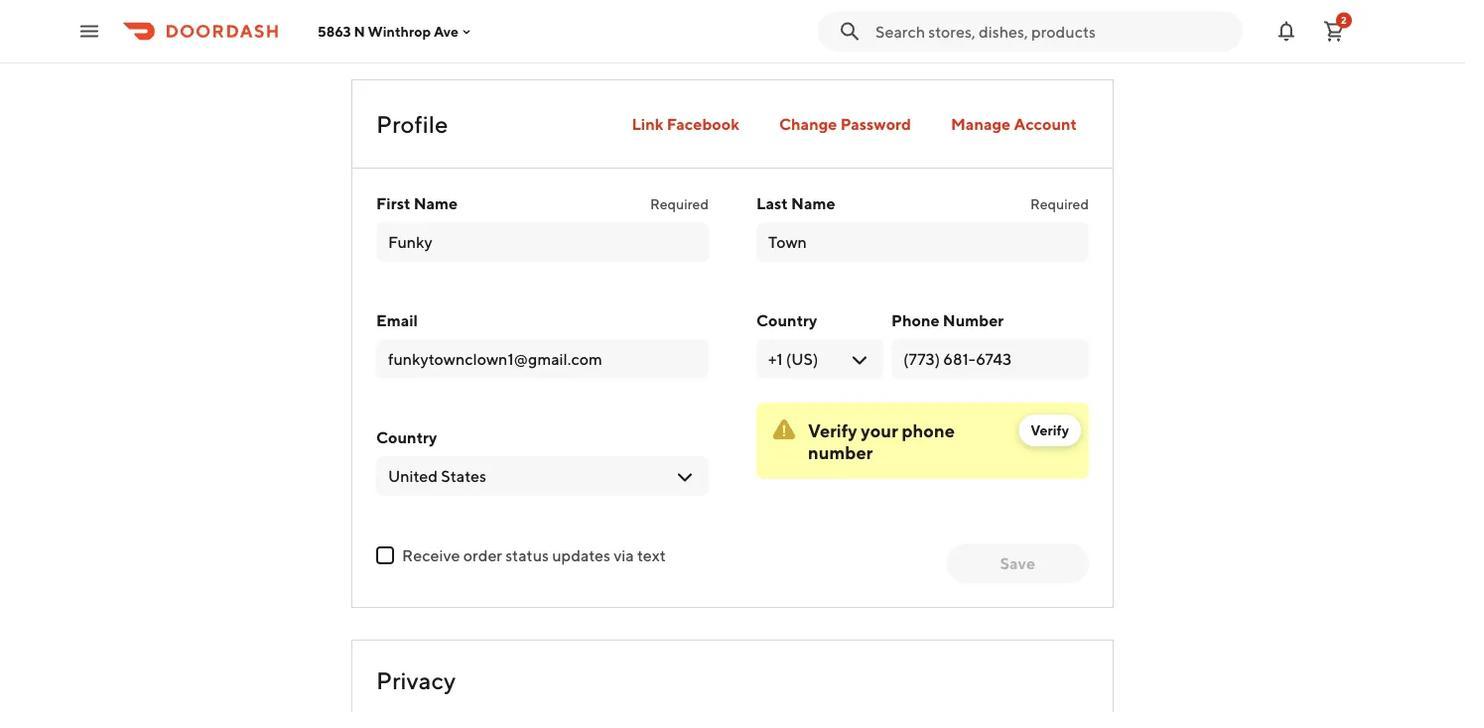 Task type: describe. For each thing, give the bounding box(es) containing it.
facebook
[[667, 115, 740, 134]]

2 button
[[1314, 11, 1354, 51]]

change password link
[[767, 104, 923, 144]]

link
[[632, 115, 664, 134]]

manage account link
[[939, 104, 1089, 144]]

required for last name
[[1031, 196, 1089, 212]]

Store search: begin typing to search for stores available on DoorDash text field
[[876, 20, 1231, 42]]

number
[[943, 311, 1004, 330]]

Last Name text field
[[768, 231, 1077, 253]]

your
[[861, 420, 898, 441]]

phone
[[892, 311, 940, 330]]

verify for verify your phone number
[[808, 420, 857, 441]]

first
[[376, 194, 410, 213]]

Receive order status updates via text checkbox
[[376, 547, 394, 565]]

2 items, open order cart image
[[1322, 19, 1346, 43]]

5863 n winthrop ave button
[[318, 23, 475, 39]]

change
[[779, 115, 837, 134]]

save button
[[947, 544, 1089, 584]]

manage
[[951, 115, 1011, 134]]

verify your phone number
[[808, 420, 955, 463]]

verify button
[[1019, 415, 1081, 447]]

profile
[[376, 110, 448, 138]]

0 vertical spatial country
[[757, 311, 817, 330]]

account
[[1014, 115, 1077, 134]]

1 vertical spatial country
[[376, 428, 437, 447]]

password
[[841, 115, 911, 134]]

winthrop
[[368, 23, 431, 39]]

verify for verify
[[1031, 422, 1069, 439]]

first name
[[376, 194, 458, 213]]

Email email field
[[388, 348, 697, 370]]

phone
[[902, 420, 955, 441]]

last name
[[757, 194, 836, 213]]

verify your phone number status
[[757, 403, 1089, 480]]



Task type: vqa. For each thing, say whether or not it's contained in the screenshot.
bottom More
no



Task type: locate. For each thing, give the bounding box(es) containing it.
1 horizontal spatial name
[[791, 194, 836, 213]]

last
[[757, 194, 788, 213]]

0 horizontal spatial required
[[650, 196, 709, 212]]

verify
[[808, 420, 857, 441], [1031, 422, 1069, 439]]

verify inside verify your phone number
[[808, 420, 857, 441]]

name right last
[[791, 194, 836, 213]]

required down 'link facebook' button
[[650, 196, 709, 212]]

5863 n winthrop ave
[[318, 23, 459, 39]]

number
[[808, 442, 873, 463]]

via
[[614, 547, 634, 565]]

2 name from the left
[[791, 194, 836, 213]]

2
[[1341, 14, 1347, 26]]

1 required from the left
[[650, 196, 709, 212]]

phone number
[[892, 311, 1004, 330]]

privacy
[[376, 667, 456, 695]]

1 horizontal spatial verify
[[1031, 422, 1069, 439]]

email
[[376, 311, 418, 330]]

manage account
[[951, 115, 1077, 134]]

status
[[505, 547, 549, 565]]

1 horizontal spatial country
[[757, 311, 817, 330]]

0 horizontal spatial verify
[[808, 420, 857, 441]]

n
[[354, 23, 365, 39]]

verify down phone number phone field on the right
[[1031, 422, 1069, 439]]

Phone Number telephone field
[[903, 348, 1077, 370]]

required down account on the right top
[[1031, 196, 1089, 212]]

text
[[637, 547, 666, 565]]

save
[[1000, 554, 1035, 573]]

name for first name
[[414, 194, 458, 213]]

receive order status updates via text
[[402, 547, 666, 565]]

country
[[757, 311, 817, 330], [376, 428, 437, 447]]

5863
[[318, 23, 351, 39]]

2 required from the left
[[1031, 196, 1089, 212]]

1 horizontal spatial required
[[1031, 196, 1089, 212]]

First Name text field
[[388, 231, 697, 253]]

link facebook button
[[620, 104, 751, 144]]

verify inside 'button'
[[1031, 422, 1069, 439]]

name right first
[[414, 194, 458, 213]]

updates
[[552, 547, 611, 565]]

0 horizontal spatial name
[[414, 194, 458, 213]]

1 name from the left
[[414, 194, 458, 213]]

open menu image
[[77, 19, 101, 43]]

change password
[[779, 115, 911, 134]]

notification bell image
[[1275, 19, 1299, 43]]

verify up "number"
[[808, 420, 857, 441]]

required for first name
[[650, 196, 709, 212]]

ave
[[434, 23, 459, 39]]

name
[[414, 194, 458, 213], [791, 194, 836, 213]]

link facebook
[[632, 115, 740, 134]]

receive
[[402, 547, 460, 565]]

0 horizontal spatial country
[[376, 428, 437, 447]]

order
[[463, 547, 502, 565]]

required
[[650, 196, 709, 212], [1031, 196, 1089, 212]]

name for last name
[[791, 194, 836, 213]]



